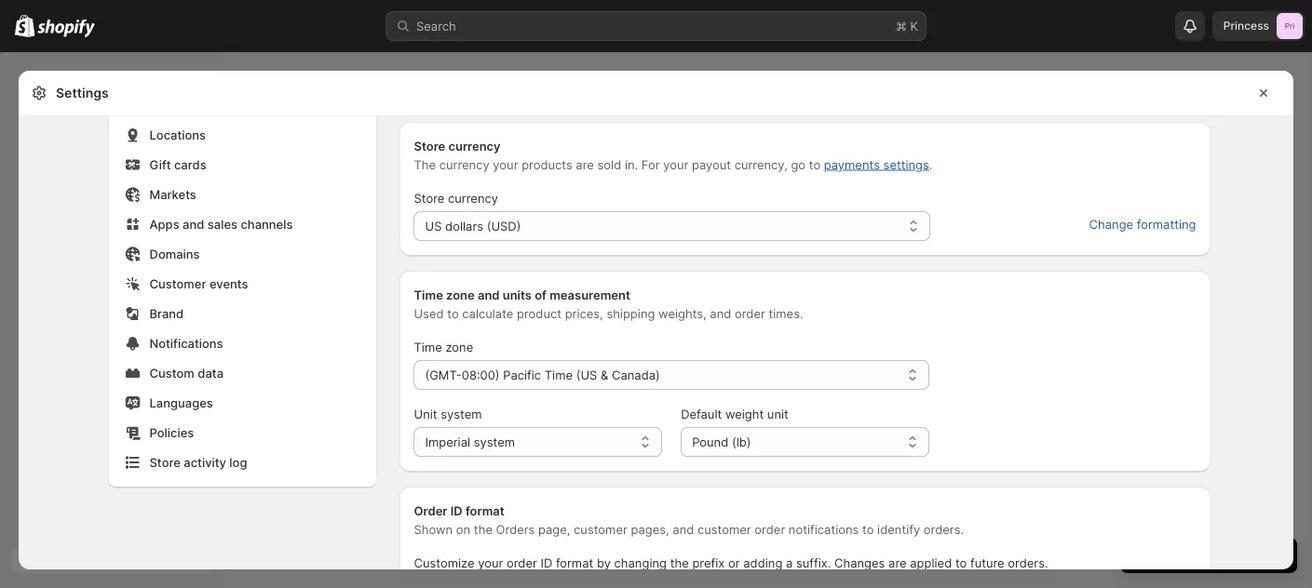 Task type: describe. For each thing, give the bounding box(es) containing it.
prefix
[[693, 556, 725, 571]]

for
[[642, 157, 660, 172]]

apps and sales channels
[[150, 217, 293, 232]]

shipping
[[607, 306, 655, 321]]

search
[[416, 19, 456, 33]]

customer
[[150, 277, 206, 291]]

imperial
[[425, 435, 471, 449]]

imperial system
[[425, 435, 515, 449]]

currency for store currency
[[448, 191, 498, 205]]

weight
[[726, 407, 764, 422]]

time for time zone and units of measurement used to calculate product prices, shipping weights, and order times.
[[414, 288, 443, 302]]

your left products
[[493, 157, 518, 172]]

settings
[[884, 157, 930, 172]]

unit system
[[414, 407, 482, 422]]

the inside order id format shown on the orders page, customer pages, and customer order notifications to identify orders.
[[474, 523, 493, 537]]

(gmt-
[[425, 368, 462, 382]]

order inside time zone and units of measurement used to calculate product prices, shipping weights, and order times.
[[735, 306, 766, 321]]

store currency
[[414, 191, 498, 205]]

brand
[[150, 306, 184, 321]]

cards
[[174, 157, 206, 172]]

by
[[597, 556, 611, 571]]

adding
[[744, 556, 783, 571]]

pages,
[[631, 523, 670, 537]]

settings dialog
[[19, 0, 1294, 589]]

languages
[[150, 396, 213, 410]]

domains
[[150, 247, 200, 261]]

log
[[230, 456, 247, 470]]

to left future
[[956, 556, 967, 571]]

order id format shown on the orders page, customer pages, and customer order notifications to identify orders.
[[414, 504, 964, 537]]

custom data link
[[120, 361, 366, 387]]

payments
[[824, 157, 880, 172]]

weights,
[[659, 306, 707, 321]]

data
[[198, 366, 224, 381]]

and inside order id format shown on the orders page, customer pages, and customer order notifications to identify orders.
[[673, 523, 694, 537]]

default
[[681, 407, 722, 422]]

store for store currency the currency your products are sold in. for your payout currency, go to payments settings .
[[414, 139, 446, 153]]

orders. inside order id format shown on the orders page, customer pages, and customer order notifications to identify orders.
[[924, 523, 964, 537]]

1 vertical spatial format
[[556, 556, 594, 571]]

2 vertical spatial order
[[507, 556, 537, 571]]

customize
[[414, 556, 475, 571]]

time for time zone
[[414, 340, 442, 354]]

time zone
[[414, 340, 473, 354]]

shown
[[414, 523, 453, 537]]

apps
[[150, 217, 179, 232]]

customer events link
[[120, 271, 366, 297]]

and inside apps and sales channels link
[[183, 217, 204, 232]]

units
[[503, 288, 532, 302]]

store currency the currency your products are sold in. for your payout currency, go to payments settings .
[[414, 139, 933, 172]]

identify
[[878, 523, 921, 537]]

the
[[414, 157, 436, 172]]

1 horizontal spatial id
[[541, 556, 553, 571]]

1 horizontal spatial are
[[889, 556, 907, 571]]

to inside order id format shown on the orders page, customer pages, and customer order notifications to identify orders.
[[863, 523, 874, 537]]

calculate
[[462, 306, 514, 321]]

(usd)
[[487, 219, 521, 233]]

⌘
[[896, 19, 907, 33]]

us
[[425, 219, 442, 233]]

markets
[[150, 187, 196, 202]]

locations link
[[120, 122, 366, 148]]

locations
[[150, 128, 206, 142]]

change
[[1090, 217, 1134, 232]]

.
[[930, 157, 933, 172]]

store activity log link
[[120, 450, 366, 476]]

formatting
[[1137, 217, 1197, 232]]

2 customer from the left
[[698, 523, 752, 537]]

dollars
[[445, 219, 484, 233]]

times.
[[769, 306, 804, 321]]

markets link
[[120, 182, 366, 208]]

⌘ k
[[896, 19, 919, 33]]

pound
[[692, 435, 729, 449]]

settings
[[56, 85, 109, 101]]

1 vertical spatial the
[[670, 556, 689, 571]]

pound (lb)
[[692, 435, 751, 449]]

currency for store currency the currency your products are sold in. for your payout currency, go to payments settings .
[[449, 139, 501, 153]]

used
[[414, 306, 444, 321]]

brand link
[[120, 301, 366, 327]]

and up calculate
[[478, 288, 500, 302]]

gift cards
[[150, 157, 206, 172]]



Task type: locate. For each thing, give the bounding box(es) containing it.
0 vertical spatial are
[[576, 157, 594, 172]]

zone for time zone
[[446, 340, 473, 354]]

id inside order id format shown on the orders page, customer pages, and customer order notifications to identify orders.
[[451, 504, 463, 518]]

2 vertical spatial store
[[150, 456, 181, 470]]

orders. right future
[[1008, 556, 1049, 571]]

time left the (us
[[545, 368, 573, 382]]

zone up calculate
[[446, 288, 475, 302]]

changes
[[835, 556, 885, 571]]

(us
[[576, 368, 597, 382]]

the right on
[[474, 523, 493, 537]]

1 horizontal spatial format
[[556, 556, 594, 571]]

0 horizontal spatial shopify image
[[15, 15, 35, 37]]

orders
[[496, 523, 535, 537]]

0 horizontal spatial are
[[576, 157, 594, 172]]

products
[[522, 157, 573, 172]]

and right weights,
[[710, 306, 732, 321]]

system
[[441, 407, 482, 422], [474, 435, 515, 449]]

0 horizontal spatial format
[[466, 504, 505, 518]]

1 vertical spatial order
[[755, 523, 786, 537]]

to
[[809, 157, 821, 172], [447, 306, 459, 321], [863, 523, 874, 537], [956, 556, 967, 571]]

order up the adding
[[755, 523, 786, 537]]

events
[[210, 277, 248, 291]]

0 horizontal spatial id
[[451, 504, 463, 518]]

the left the prefix
[[670, 556, 689, 571]]

store for store activity log
[[150, 456, 181, 470]]

domains link
[[120, 241, 366, 267]]

princess
[[1224, 19, 1270, 33]]

pacific
[[503, 368, 541, 382]]

unit
[[414, 407, 437, 422]]

policies
[[150, 426, 194, 440]]

0 vertical spatial format
[[466, 504, 505, 518]]

notifications
[[789, 523, 859, 537]]

sold
[[598, 157, 622, 172]]

of
[[535, 288, 547, 302]]

system for imperial system
[[474, 435, 515, 449]]

channels
[[241, 217, 293, 232]]

payments settings link
[[824, 157, 930, 172]]

and
[[183, 217, 204, 232], [478, 288, 500, 302], [710, 306, 732, 321], [673, 523, 694, 537]]

are inside store currency the currency your products are sold in. for your payout currency, go to payments settings .
[[576, 157, 594, 172]]

the
[[474, 523, 493, 537], [670, 556, 689, 571]]

time up (gmt-
[[414, 340, 442, 354]]

dialog
[[1301, 71, 1313, 570]]

your down 'orders'
[[478, 556, 503, 571]]

store up the
[[414, 139, 446, 153]]

to right go
[[809, 157, 821, 172]]

0 vertical spatial orders.
[[924, 523, 964, 537]]

store up us
[[414, 191, 445, 205]]

0 vertical spatial store
[[414, 139, 446, 153]]

prices,
[[565, 306, 603, 321]]

1 vertical spatial id
[[541, 556, 553, 571]]

currency,
[[735, 157, 788, 172]]

1 horizontal spatial shopify image
[[37, 19, 95, 38]]

0 horizontal spatial the
[[474, 523, 493, 537]]

store down policies
[[150, 456, 181, 470]]

&
[[601, 368, 609, 382]]

k
[[911, 19, 919, 33]]

time zone and units of measurement used to calculate product prices, shipping weights, and order times.
[[414, 288, 804, 321]]

08:00)
[[462, 368, 500, 382]]

store inside store currency the currency your products are sold in. for your payout currency, go to payments settings .
[[414, 139, 446, 153]]

order
[[735, 306, 766, 321], [755, 523, 786, 537], [507, 556, 537, 571]]

1 customer from the left
[[574, 523, 628, 537]]

to inside store currency the currency your products are sold in. for your payout currency, go to payments settings .
[[809, 157, 821, 172]]

2 vertical spatial time
[[545, 368, 573, 382]]

zone inside time zone and units of measurement used to calculate product prices, shipping weights, and order times.
[[446, 288, 475, 302]]

order down 'orders'
[[507, 556, 537, 571]]

us dollars (usd)
[[425, 219, 521, 233]]

to inside time zone and units of measurement used to calculate product prices, shipping weights, and order times.
[[447, 306, 459, 321]]

languages link
[[120, 390, 366, 416]]

activity
[[184, 456, 226, 470]]

0 vertical spatial the
[[474, 523, 493, 537]]

orders.
[[924, 523, 964, 537], [1008, 556, 1049, 571]]

order left times.
[[735, 306, 766, 321]]

customer up by
[[574, 523, 628, 537]]

(lb)
[[732, 435, 751, 449]]

policies link
[[120, 420, 366, 446]]

notifications
[[150, 336, 223, 351]]

0 vertical spatial order
[[735, 306, 766, 321]]

and right pages,
[[673, 523, 694, 537]]

suffix.
[[796, 556, 831, 571]]

format up on
[[466, 504, 505, 518]]

1 horizontal spatial customer
[[698, 523, 752, 537]]

1 vertical spatial time
[[414, 340, 442, 354]]

0 vertical spatial currency
[[449, 139, 501, 153]]

customize your order id format by changing the prefix or adding a suffix. changes are applied to future orders.
[[414, 556, 1049, 571]]

id down page,
[[541, 556, 553, 571]]

to right used
[[447, 306, 459, 321]]

time up used
[[414, 288, 443, 302]]

1 horizontal spatial orders.
[[1008, 556, 1049, 571]]

changing
[[614, 556, 667, 571]]

0 horizontal spatial customer
[[574, 523, 628, 537]]

princess image
[[1277, 13, 1303, 39]]

your right for
[[663, 157, 689, 172]]

store
[[414, 139, 446, 153], [414, 191, 445, 205], [150, 456, 181, 470]]

1 vertical spatial currency
[[439, 157, 490, 172]]

time
[[414, 288, 443, 302], [414, 340, 442, 354], [545, 368, 573, 382]]

future
[[971, 556, 1005, 571]]

1 horizontal spatial the
[[670, 556, 689, 571]]

in.
[[625, 157, 638, 172]]

order inside order id format shown on the orders page, customer pages, and customer order notifications to identify orders.
[[755, 523, 786, 537]]

sales
[[208, 217, 238, 232]]

format inside order id format shown on the orders page, customer pages, and customer order notifications to identify orders.
[[466, 504, 505, 518]]

customer events
[[150, 277, 248, 291]]

unit
[[767, 407, 789, 422]]

go
[[791, 157, 806, 172]]

customer
[[574, 523, 628, 537], [698, 523, 752, 537]]

a
[[786, 556, 793, 571]]

gift cards link
[[120, 152, 366, 178]]

gift
[[150, 157, 171, 172]]

zone for time zone and units of measurement used to calculate product prices, shipping weights, and order times.
[[446, 288, 475, 302]]

0 vertical spatial time
[[414, 288, 443, 302]]

or
[[729, 556, 740, 571]]

page,
[[539, 523, 571, 537]]

to left identify in the right bottom of the page
[[863, 523, 874, 537]]

your
[[493, 157, 518, 172], [663, 157, 689, 172], [478, 556, 503, 571]]

orders. up applied
[[924, 523, 964, 537]]

are left applied
[[889, 556, 907, 571]]

applied
[[910, 556, 952, 571]]

1 vertical spatial are
[[889, 556, 907, 571]]

canada)
[[612, 368, 660, 382]]

1 vertical spatial orders.
[[1008, 556, 1049, 571]]

1 vertical spatial store
[[414, 191, 445, 205]]

0 horizontal spatial orders.
[[924, 523, 964, 537]]

are left sold
[[576, 157, 594, 172]]

system for unit system
[[441, 407, 482, 422]]

system right the imperial
[[474, 435, 515, 449]]

0 vertical spatial zone
[[446, 288, 475, 302]]

are
[[576, 157, 594, 172], [889, 556, 907, 571]]

store for store currency
[[414, 191, 445, 205]]

(gmt-08:00) pacific time (us & canada)
[[425, 368, 660, 382]]

change formatting
[[1090, 217, 1197, 232]]

custom
[[150, 366, 195, 381]]

measurement
[[550, 288, 631, 302]]

format left by
[[556, 556, 594, 571]]

1 vertical spatial system
[[474, 435, 515, 449]]

system up imperial system
[[441, 407, 482, 422]]

0 vertical spatial id
[[451, 504, 463, 518]]

0 vertical spatial system
[[441, 407, 482, 422]]

time inside time zone and units of measurement used to calculate product prices, shipping weights, and order times.
[[414, 288, 443, 302]]

product
[[517, 306, 562, 321]]

custom data
[[150, 366, 224, 381]]

2 vertical spatial currency
[[448, 191, 498, 205]]

store activity log
[[150, 456, 247, 470]]

on
[[456, 523, 471, 537]]

1 vertical spatial zone
[[446, 340, 473, 354]]

shopify image
[[15, 15, 35, 37], [37, 19, 95, 38]]

id up on
[[451, 504, 463, 518]]

and right apps on the top of page
[[183, 217, 204, 232]]

id
[[451, 504, 463, 518], [541, 556, 553, 571]]

change formatting button
[[1078, 211, 1208, 238]]

payout
[[692, 157, 731, 172]]

currency
[[449, 139, 501, 153], [439, 157, 490, 172], [448, 191, 498, 205]]

default weight unit
[[681, 407, 789, 422]]

zone up (gmt-
[[446, 340, 473, 354]]

customer up customize your order id format by changing the prefix or adding a suffix. changes are applied to future orders. on the bottom of the page
[[698, 523, 752, 537]]



Task type: vqa. For each thing, say whether or not it's contained in the screenshot.
Time zone and units of measurement Used to calculate product prices, shipping weights, and order times. the zone
yes



